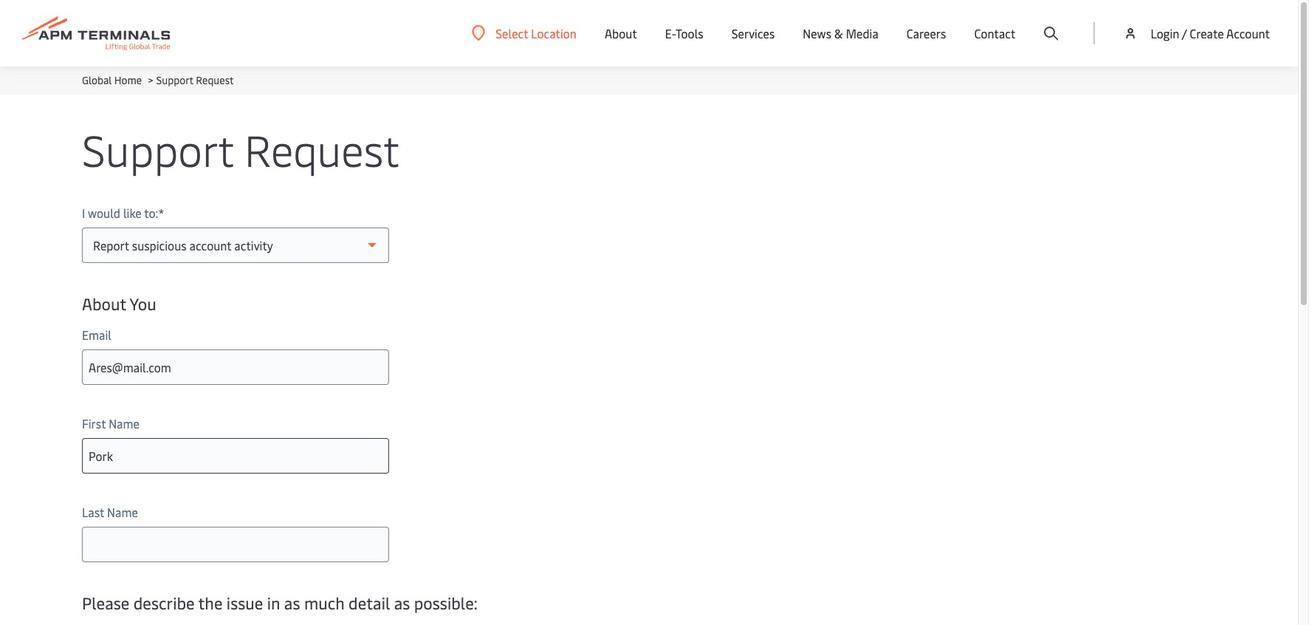 Task type: describe. For each thing, give the bounding box(es) containing it.
account
[[1227, 25, 1271, 41]]

Email text field
[[82, 349, 389, 385]]

news & media button
[[803, 0, 879, 66]]

like
[[123, 205, 142, 221]]

login / create account link
[[1124, 0, 1271, 66]]

login
[[1151, 25, 1180, 41]]

0 vertical spatial request
[[196, 73, 234, 87]]

create
[[1190, 25, 1225, 41]]

contact
[[975, 25, 1016, 41]]

careers
[[907, 25, 947, 41]]

1 as from the left
[[284, 592, 300, 614]]

&
[[835, 25, 844, 41]]

careers button
[[907, 0, 947, 66]]

tools
[[676, 25, 704, 41]]

would
[[88, 205, 120, 221]]

to:
[[144, 205, 158, 221]]

services button
[[732, 0, 775, 66]]

e-tools button
[[666, 0, 704, 66]]

please describe the issue in as much detail as possible:
[[82, 592, 478, 614]]

location
[[531, 25, 577, 41]]

please
[[82, 592, 130, 614]]

/
[[1183, 25, 1188, 41]]

you
[[130, 293, 156, 315]]

name for last name
[[107, 504, 138, 520]]

home
[[114, 73, 142, 87]]

last
[[82, 504, 104, 520]]



Task type: locate. For each thing, give the bounding box(es) containing it.
last name
[[82, 504, 138, 520]]

select location button
[[472, 25, 577, 41]]

services
[[732, 25, 775, 41]]

support request
[[82, 120, 400, 178]]

email
[[82, 327, 112, 343]]

request
[[196, 73, 234, 87], [245, 120, 400, 178]]

name right first
[[109, 415, 140, 431]]

possible:
[[414, 592, 478, 614]]

login / create account
[[1151, 25, 1271, 41]]

as
[[284, 592, 300, 614], [394, 592, 410, 614]]

e-
[[666, 25, 676, 41]]

about for about
[[605, 25, 637, 41]]

1 vertical spatial request
[[245, 120, 400, 178]]

global home link
[[82, 73, 142, 87]]

1 vertical spatial about
[[82, 293, 126, 315]]

i
[[82, 205, 85, 221]]

0 vertical spatial about
[[605, 25, 637, 41]]

name
[[109, 415, 140, 431], [107, 504, 138, 520]]

i would like to:
[[82, 205, 158, 221]]

0 vertical spatial support
[[156, 73, 194, 87]]

>
[[148, 73, 153, 87]]

the
[[198, 592, 223, 614]]

2 as from the left
[[394, 592, 410, 614]]

1 horizontal spatial request
[[245, 120, 400, 178]]

issue
[[227, 592, 263, 614]]

global home > support request
[[82, 73, 234, 87]]

1 vertical spatial name
[[107, 504, 138, 520]]

support right >
[[156, 73, 194, 87]]

Last Name text field
[[82, 527, 389, 562]]

about up email
[[82, 293, 126, 315]]

First Name text field
[[82, 438, 389, 474]]

e-tools
[[666, 25, 704, 41]]

about for about you
[[82, 293, 126, 315]]

1 horizontal spatial as
[[394, 592, 410, 614]]

as right detail
[[394, 592, 410, 614]]

about button
[[605, 0, 637, 66]]

about
[[605, 25, 637, 41], [82, 293, 126, 315]]

first
[[82, 415, 106, 431]]

first name
[[82, 415, 140, 431]]

much
[[304, 592, 345, 614]]

name for first name
[[109, 415, 140, 431]]

contact button
[[975, 0, 1016, 66]]

about left e-
[[605, 25, 637, 41]]

name right last
[[107, 504, 138, 520]]

as right in
[[284, 592, 300, 614]]

0 horizontal spatial request
[[196, 73, 234, 87]]

detail
[[349, 592, 390, 614]]

media
[[846, 25, 879, 41]]

about you
[[82, 293, 156, 315]]

support up to:
[[82, 120, 234, 178]]

support
[[156, 73, 194, 87], [82, 120, 234, 178]]

1 vertical spatial support
[[82, 120, 234, 178]]

global
[[82, 73, 112, 87]]

in
[[267, 592, 280, 614]]

0 horizontal spatial about
[[82, 293, 126, 315]]

1 horizontal spatial about
[[605, 25, 637, 41]]

describe
[[134, 592, 195, 614]]

0 vertical spatial name
[[109, 415, 140, 431]]

select
[[496, 25, 528, 41]]

select location
[[496, 25, 577, 41]]

news
[[803, 25, 832, 41]]

0 horizontal spatial as
[[284, 592, 300, 614]]

news & media
[[803, 25, 879, 41]]



Task type: vqa. For each thing, say whether or not it's contained in the screenshot.
demonstrated
no



